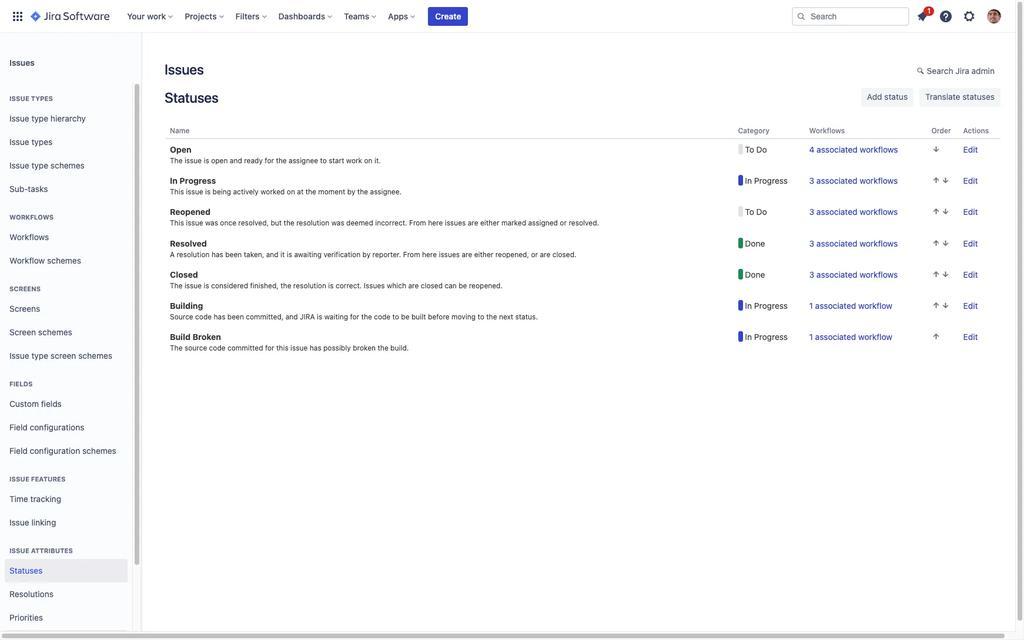 Task type: describe. For each thing, give the bounding box(es) containing it.
be inside closed the issue is considered finished, the resolution is correct. issues which are closed can be reopened.
[[459, 281, 467, 290]]

build broken the source code committed for this issue has possibly broken the build.
[[170, 332, 409, 353]]

in progress for in progress
[[743, 176, 788, 186]]

schemes up issue type screen schemes
[[38, 327, 72, 337]]

the inside open the issue is open and ready for the assignee to start work on it.
[[276, 156, 287, 165]]

schemes right screen
[[78, 351, 112, 361]]

Search field
[[792, 7, 910, 26]]

it.
[[374, 156, 381, 165]]

jira
[[300, 313, 315, 322]]

hierarchy
[[50, 113, 86, 123]]

and for building
[[286, 313, 298, 322]]

workflows for reopened
[[860, 207, 898, 217]]

resolution inside resolved a resolution has been taken, and it is awaiting verification by reporter. from here issues are either reopened, or are closed.
[[177, 250, 210, 259]]

associated for closed
[[817, 270, 858, 280]]

3 associated workflows for resolved
[[809, 238, 898, 248]]

4
[[809, 145, 814, 155]]

type for schemes
[[31, 160, 48, 170]]

create button
[[428, 7, 468, 26]]

issue for closed
[[185, 281, 202, 290]]

translate
[[925, 92, 960, 102]]

issue linking link
[[5, 511, 128, 535]]

been for building
[[227, 313, 244, 322]]

1 horizontal spatial issues
[[165, 61, 204, 78]]

screens for 'screens' link
[[9, 304, 40, 314]]

types
[[31, 95, 53, 102]]

sub-tasks link
[[5, 178, 128, 201]]

resolved.
[[569, 219, 599, 228]]

field for field configurations
[[9, 422, 28, 432]]

appswitcher icon image
[[11, 9, 25, 23]]

at
[[297, 188, 304, 197]]

projects button
[[181, 7, 228, 26]]

workflows group
[[5, 201, 128, 276]]

issues inside resolved a resolution has been taken, and it is awaiting verification by reporter. from here issues are either reopened, or are closed.
[[439, 250, 460, 259]]

category
[[738, 126, 770, 135]]

banner containing your work
[[0, 0, 1015, 33]]

1 horizontal spatial to
[[392, 313, 399, 322]]

3 associated workflows link for closed
[[809, 270, 898, 280]]

3 associated workflows for in progress
[[809, 176, 898, 186]]

closed
[[421, 281, 443, 290]]

issue types
[[9, 137, 52, 147]]

add status
[[867, 92, 908, 102]]

is left considered
[[204, 281, 209, 290]]

in for building
[[745, 301, 752, 311]]

edit for in progress
[[963, 176, 978, 186]]

be inside the building source code has been committed, and jira is waiting for the code to be built before moving to the next status.
[[401, 313, 410, 322]]

issue for open
[[185, 156, 202, 165]]

2 was from the left
[[331, 219, 344, 228]]

progress for build broken
[[754, 332, 788, 342]]

issue type screen schemes link
[[5, 345, 128, 368]]

edit link for reopened
[[963, 207, 978, 217]]

workflow schemes link
[[5, 249, 128, 273]]

statuses
[[963, 92, 995, 102]]

status.
[[515, 313, 538, 322]]

waiting
[[324, 313, 348, 322]]

field configuration schemes link
[[5, 440, 128, 463]]

incorrect.
[[375, 219, 407, 228]]

translate statuses
[[925, 92, 995, 102]]

screens for screens group
[[9, 285, 41, 293]]

priorities link
[[5, 607, 128, 630]]

the inside 'reopened this issue was once resolved, but the resolution was deemed incorrect. from here issues are either marked assigned or resolved.'
[[284, 219, 294, 228]]

this inside 'reopened this issue was once resolved, but the resolution was deemed incorrect. from here issues are either marked assigned or resolved.'
[[170, 219, 184, 228]]

awaiting
[[294, 250, 322, 259]]

closed.
[[552, 250, 577, 259]]

committed
[[228, 344, 263, 353]]

from inside 'reopened this issue was once resolved, but the resolution was deemed incorrect. from here issues are either marked assigned or resolved.'
[[409, 219, 426, 228]]

edit for building
[[963, 301, 978, 311]]

your work button
[[124, 7, 178, 26]]

add
[[867, 92, 882, 102]]

schemes inside fields group
[[82, 446, 116, 456]]

moving
[[452, 313, 476, 322]]

sidebar navigation image
[[128, 47, 154, 71]]

the inside closed the issue is considered finished, the resolution is correct. issues which are closed can be reopened.
[[281, 281, 291, 290]]

custom
[[9, 399, 39, 409]]

in for in progress
[[745, 176, 752, 186]]

associated for in progress
[[817, 176, 858, 186]]

workflow for build broken
[[858, 332, 893, 342]]

or for done
[[531, 250, 538, 259]]

3 for resolved
[[809, 238, 814, 248]]

workflows for closed
[[860, 270, 898, 280]]

progress for building
[[754, 301, 788, 311]]

3 associated workflows for closed
[[809, 270, 898, 280]]

to for 4
[[745, 145, 754, 155]]

type for screen
[[31, 351, 48, 361]]

create
[[435, 11, 461, 21]]

issue attributes
[[9, 547, 73, 555]]

workflows link
[[5, 226, 128, 249]]

resolved
[[170, 238, 207, 248]]

resolution inside 'reopened this issue was once resolved, but the resolution was deemed incorrect. from here issues are either marked assigned or resolved.'
[[296, 219, 329, 228]]

settings image
[[962, 9, 977, 23]]

broken
[[193, 332, 221, 342]]

are left closed.
[[540, 250, 550, 259]]

workflows for open
[[860, 145, 898, 155]]

moment
[[318, 188, 345, 197]]

reporter.
[[372, 250, 401, 259]]

field for field configuration schemes
[[9, 446, 28, 456]]

building
[[170, 301, 203, 311]]

from inside resolved a resolution has been taken, and it is awaiting verification by reporter. from here issues are either reopened, or are closed.
[[403, 250, 420, 259]]

0 vertical spatial statuses
[[165, 89, 219, 106]]

has for building
[[214, 313, 225, 322]]

reopened.
[[469, 281, 503, 290]]

associated for reopened
[[817, 207, 858, 217]]

work inside popup button
[[147, 11, 166, 21]]

code inside build broken the source code committed for this issue has possibly broken the build.
[[209, 344, 226, 353]]

deemed
[[346, 219, 373, 228]]

worked
[[261, 188, 285, 197]]

issue for issue types
[[9, 137, 29, 147]]

workflows for in progress
[[860, 176, 898, 186]]

possibly
[[323, 344, 351, 353]]

issue type hierarchy
[[9, 113, 86, 123]]

jira
[[956, 66, 969, 76]]

is inside open the issue is open and ready for the assignee to start work on it.
[[204, 156, 209, 165]]

sub-tasks
[[9, 184, 48, 194]]

the left assignee. in the left top of the page
[[357, 188, 368, 197]]

screens group
[[5, 273, 128, 372]]

has for resolved
[[212, 250, 223, 259]]

on inside open the issue is open and ready for the assignee to start work on it.
[[364, 156, 372, 165]]

and for resolved
[[266, 250, 278, 259]]

edit link for in progress
[[963, 176, 978, 186]]

the left next
[[486, 313, 497, 322]]

2 horizontal spatial to
[[478, 313, 484, 322]]

3 for in progress
[[809, 176, 814, 186]]

reopened,
[[495, 250, 529, 259]]

in progress this issue is being actively worked on at the moment by the assignee.
[[170, 176, 402, 197]]

is inside in progress this issue is being actively worked on at the moment by the assignee.
[[205, 188, 211, 197]]

status
[[884, 92, 908, 102]]

workflow for building
[[858, 301, 893, 311]]

closed the issue is considered finished, the resolution is correct. issues which are closed can be reopened.
[[170, 270, 503, 290]]

start
[[329, 156, 344, 165]]

priorities
[[9, 613, 43, 623]]

is inside resolved a resolution has been taken, and it is awaiting verification by reporter. from here issues are either reopened, or are closed.
[[287, 250, 292, 259]]

to do for 4 associated workflows
[[743, 145, 767, 155]]

3 for closed
[[809, 270, 814, 280]]

associated for building
[[815, 301, 856, 311]]

search image
[[797, 11, 806, 21]]

assignee
[[289, 156, 318, 165]]

edit link for open
[[963, 145, 978, 155]]

issue for issue types
[[9, 95, 29, 102]]

in for build broken
[[745, 332, 752, 342]]

issue type schemes
[[9, 160, 85, 170]]

open
[[211, 156, 228, 165]]

it
[[280, 250, 285, 259]]

edit link for closed
[[963, 270, 978, 280]]

screen
[[50, 351, 76, 361]]

field configuration schemes
[[9, 446, 116, 456]]

notifications image
[[915, 9, 930, 23]]

statuses link
[[5, 560, 128, 583]]

broken
[[353, 344, 376, 353]]

finished,
[[250, 281, 279, 290]]

schemes inside issue types group
[[50, 160, 85, 170]]

screen schemes link
[[5, 321, 128, 345]]

3 associated workflows for reopened
[[809, 207, 898, 217]]

in progress for build broken
[[743, 332, 788, 342]]

issue for issue type hierarchy
[[9, 113, 29, 123]]

projects
[[185, 11, 217, 21]]

custom fields
[[9, 399, 62, 409]]

is inside the building source code has been committed, and jira is waiting for the code to be built before moving to the next status.
[[317, 313, 322, 322]]

teams button
[[340, 7, 381, 26]]

add status link
[[861, 88, 914, 107]]

the inside build broken the source code committed for this issue has possibly broken the build.
[[170, 344, 183, 353]]

1 was from the left
[[205, 219, 218, 228]]

name
[[170, 126, 190, 135]]

either inside 'reopened this issue was once resolved, but the resolution was deemed incorrect. from here issues are either marked assigned or resolved.'
[[480, 219, 499, 228]]

apps button
[[385, 7, 420, 26]]

reopened this issue was once resolved, but the resolution was deemed incorrect. from here issues are either marked assigned or resolved.
[[170, 207, 599, 228]]

issue type schemes link
[[5, 154, 128, 178]]

here inside 'reopened this issue was once resolved, but the resolution was deemed incorrect. from here issues are either marked assigned or resolved.'
[[428, 219, 443, 228]]

actions
[[963, 126, 989, 135]]

reopened
[[170, 207, 211, 217]]

resolved a resolution has been taken, and it is awaiting verification by reporter. from here issues are either reopened, or are closed.
[[170, 238, 577, 259]]

the for open
[[170, 156, 183, 165]]



Task type: vqa. For each thing, say whether or not it's contained in the screenshot.


Task type: locate. For each thing, give the bounding box(es) containing it.
been inside resolved a resolution has been taken, and it is awaiting verification by reporter. from here issues are either reopened, or are closed.
[[225, 250, 242, 259]]

verification
[[324, 250, 360, 259]]

or
[[560, 219, 567, 228], [531, 250, 538, 259]]

6 edit from the top
[[963, 301, 978, 311]]

1 horizontal spatial work
[[346, 156, 362, 165]]

4 3 associated workflows from the top
[[809, 270, 898, 280]]

1 vertical spatial work
[[346, 156, 362, 165]]

0 horizontal spatial was
[[205, 219, 218, 228]]

0 vertical spatial be
[[459, 281, 467, 290]]

resolutions link
[[5, 583, 128, 607]]

been left committed,
[[227, 313, 244, 322]]

0 horizontal spatial by
[[347, 188, 355, 197]]

to inside open the issue is open and ready for the assignee to start work on it.
[[320, 156, 327, 165]]

1 vertical spatial to
[[745, 207, 754, 217]]

by inside resolved a resolution has been taken, and it is awaiting verification by reporter. from here issues are either reopened, or are closed.
[[362, 250, 370, 259]]

features
[[31, 476, 66, 483]]

here inside resolved a resolution has been taken, and it is awaiting verification by reporter. from here issues are either reopened, or are closed.
[[422, 250, 437, 259]]

work right the start
[[346, 156, 362, 165]]

0 vertical spatial 1 associated workflow link
[[809, 301, 893, 311]]

the down open
[[170, 156, 183, 165]]

type left screen
[[31, 351, 48, 361]]

edit for open
[[963, 145, 978, 155]]

0 horizontal spatial issues
[[9, 57, 35, 67]]

edit for resolved
[[963, 238, 978, 248]]

workflows for workflows 'link'
[[9, 232, 49, 242]]

source
[[170, 313, 193, 322]]

4 issue from the top
[[9, 160, 29, 170]]

search jira admin
[[927, 66, 995, 76]]

associated for build broken
[[815, 332, 856, 342]]

here
[[428, 219, 443, 228], [422, 250, 437, 259]]

search
[[927, 66, 953, 76]]

to for 3
[[745, 207, 754, 217]]

issue inside screens group
[[9, 351, 29, 361]]

resolution inside closed the issue is considered finished, the resolution is correct. issues which are closed can be reopened.
[[293, 281, 326, 290]]

1 vertical spatial from
[[403, 250, 420, 259]]

been inside the building source code has been committed, and jira is waiting for the code to be built before moving to the next status.
[[227, 313, 244, 322]]

1 vertical spatial either
[[474, 250, 493, 259]]

issue inside 'reopened this issue was once resolved, but the resolution was deemed incorrect. from here issues are either marked assigned or resolved.'
[[186, 219, 203, 228]]

work inside open the issue is open and ready for the assignee to start work on it.
[[346, 156, 362, 165]]

2 edit link from the top
[[963, 176, 978, 186]]

for right waiting
[[350, 313, 359, 322]]

are up reopened.
[[462, 250, 472, 259]]

for right ready
[[265, 156, 274, 165]]

issue up reopened
[[186, 188, 203, 197]]

workflow schemes
[[9, 256, 81, 266]]

this inside in progress this issue is being actively worked on at the moment by the assignee.
[[170, 188, 184, 197]]

4 3 associated workflows link from the top
[[809, 270, 898, 280]]

1 vertical spatial to do
[[743, 207, 767, 217]]

schemes down workflows 'link'
[[47, 256, 81, 266]]

issues left marked
[[445, 219, 466, 228]]

your
[[127, 11, 145, 21]]

0 vertical spatial the
[[170, 156, 183, 165]]

3 workflows from the top
[[860, 207, 898, 217]]

be
[[459, 281, 467, 290], [401, 313, 410, 322]]

progress for in progress
[[754, 176, 788, 186]]

1 in progress from the top
[[743, 176, 788, 186]]

6 edit link from the top
[[963, 301, 978, 311]]

0 horizontal spatial or
[[531, 250, 538, 259]]

2 the from the top
[[170, 281, 183, 290]]

1 vertical spatial in progress
[[743, 301, 788, 311]]

marked
[[501, 219, 526, 228]]

but
[[271, 219, 282, 228]]

0 vertical spatial do
[[756, 145, 767, 155]]

work right 'your'
[[147, 11, 166, 21]]

this up reopened
[[170, 188, 184, 197]]

0 vertical spatial issues
[[445, 219, 466, 228]]

2 edit from the top
[[963, 176, 978, 186]]

1 vertical spatial issues
[[439, 250, 460, 259]]

screens up screen
[[9, 304, 40, 314]]

0 horizontal spatial and
[[230, 156, 242, 165]]

0 vertical spatial by
[[347, 188, 355, 197]]

done
[[743, 238, 765, 248], [743, 270, 765, 280]]

0 horizontal spatial work
[[147, 11, 166, 21]]

or inside 'reopened this issue was once resolved, but the resolution was deemed incorrect. from here issues are either marked assigned or resolved.'
[[560, 219, 567, 228]]

1 vertical spatial on
[[287, 188, 295, 197]]

has
[[212, 250, 223, 259], [214, 313, 225, 322], [310, 344, 321, 353]]

workflows inside 'link'
[[9, 232, 49, 242]]

are right the which
[[408, 281, 419, 290]]

0 vertical spatial this
[[170, 188, 184, 197]]

built
[[411, 313, 426, 322]]

statuses up name
[[165, 89, 219, 106]]

2 field from the top
[[9, 446, 28, 456]]

from right the incorrect.
[[409, 219, 426, 228]]

3 issue from the top
[[9, 137, 29, 147]]

8 issue from the top
[[9, 547, 29, 555]]

edit link for build broken
[[963, 332, 978, 342]]

be left built
[[401, 313, 410, 322]]

0 vertical spatial to do
[[743, 145, 767, 155]]

in progress for building
[[743, 301, 788, 311]]

2 vertical spatial in progress
[[743, 332, 788, 342]]

from right 'reporter.'
[[403, 250, 420, 259]]

1 horizontal spatial statuses
[[165, 89, 219, 106]]

issue types group
[[5, 82, 128, 205]]

1 vertical spatial done
[[743, 270, 765, 280]]

schemes down issue types link
[[50, 160, 85, 170]]

edit link for building
[[963, 301, 978, 311]]

issue features group
[[5, 463, 128, 539]]

help image
[[939, 9, 953, 23]]

this down reopened
[[170, 219, 184, 228]]

1 associated workflow for build broken
[[809, 332, 893, 342]]

1 1 associated workflow link from the top
[[809, 301, 893, 311]]

types
[[31, 137, 52, 147]]

field
[[9, 422, 28, 432], [9, 446, 28, 456]]

by inside in progress this issue is being actively worked on at the moment by the assignee.
[[347, 188, 355, 197]]

0 vertical spatial 1
[[927, 6, 931, 15]]

either inside resolved a resolution has been taken, and it is awaiting verification by reporter. from here issues are either reopened, or are closed.
[[474, 250, 493, 259]]

issue for issue type schemes
[[9, 160, 29, 170]]

jira software image
[[31, 9, 110, 23], [31, 9, 110, 23]]

code down the which
[[374, 313, 390, 322]]

1 vertical spatial 1 associated workflow
[[809, 332, 893, 342]]

1 horizontal spatial by
[[362, 250, 370, 259]]

issue down closed
[[185, 281, 202, 290]]

done for closed
[[743, 270, 765, 280]]

1 associated workflow link for build broken
[[809, 332, 893, 342]]

before
[[428, 313, 450, 322]]

issue down open
[[185, 156, 202, 165]]

1 do from the top
[[756, 145, 767, 155]]

3 for reopened
[[809, 207, 814, 217]]

to left the start
[[320, 156, 327, 165]]

edit
[[963, 145, 978, 155], [963, 176, 978, 186], [963, 207, 978, 217], [963, 238, 978, 248], [963, 270, 978, 280], [963, 301, 978, 311], [963, 332, 978, 342]]

schemes inside workflows group
[[47, 256, 81, 266]]

issue inside in progress this issue is being actively worked on at the moment by the assignee.
[[186, 188, 203, 197]]

for inside the building source code has been committed, and jira is waiting for the code to be built before moving to the next status.
[[350, 313, 359, 322]]

2 1 associated workflow from the top
[[809, 332, 893, 342]]

screens
[[9, 285, 41, 293], [9, 304, 40, 314]]

time tracking
[[9, 494, 61, 504]]

by left 'reporter.'
[[362, 250, 370, 259]]

for left this
[[265, 344, 274, 353]]

1 vertical spatial for
[[350, 313, 359, 322]]

issues left the which
[[364, 281, 385, 290]]

1 workflow from the top
[[858, 301, 893, 311]]

to do
[[743, 145, 767, 155], [743, 207, 767, 217]]

1 vertical spatial screens
[[9, 304, 40, 314]]

from
[[409, 219, 426, 228], [403, 250, 420, 259]]

2 done from the top
[[743, 270, 765, 280]]

the inside closed the issue is considered finished, the resolution is correct. issues which are closed can be reopened.
[[170, 281, 183, 290]]

2 horizontal spatial and
[[286, 313, 298, 322]]

1 vertical spatial statuses
[[9, 566, 43, 576]]

1 1 associated workflow from the top
[[809, 301, 893, 311]]

type for hierarchy
[[31, 113, 48, 123]]

0 vertical spatial for
[[265, 156, 274, 165]]

this
[[276, 344, 288, 353]]

and inside resolved a resolution has been taken, and it is awaiting verification by reporter. from here issues are either reopened, or are closed.
[[266, 250, 278, 259]]

here right the incorrect.
[[428, 219, 443, 228]]

associated for open
[[817, 145, 858, 155]]

0 vertical spatial workflow
[[858, 301, 893, 311]]

1 the from the top
[[170, 156, 183, 165]]

and right open
[[230, 156, 242, 165]]

1 inside banner
[[927, 6, 931, 15]]

1 vertical spatial resolution
[[177, 250, 210, 259]]

is left correct.
[[328, 281, 334, 290]]

issue for reopened
[[186, 219, 203, 228]]

configurations
[[30, 422, 84, 432]]

issue inside closed the issue is considered finished, the resolution is correct. issues which are closed can be reopened.
[[185, 281, 202, 290]]

1 horizontal spatial on
[[364, 156, 372, 165]]

code down broken
[[209, 344, 226, 353]]

was left once
[[205, 219, 218, 228]]

1 associated workflow for building
[[809, 301, 893, 311]]

are inside closed the issue is considered finished, the resolution is correct. issues which are closed can be reopened.
[[408, 281, 419, 290]]

issue type screen schemes
[[9, 351, 112, 361]]

2 to do from the top
[[743, 207, 767, 217]]

field inside field configurations link
[[9, 422, 28, 432]]

1 workflows from the top
[[860, 145, 898, 155]]

1 3 associated workflows link from the top
[[809, 176, 898, 186]]

has inside the building source code has been committed, and jira is waiting for the code to be built before moving to the next status.
[[214, 313, 225, 322]]

this
[[170, 188, 184, 197], [170, 219, 184, 228]]

to do for 3 associated workflows
[[743, 207, 767, 217]]

and
[[230, 156, 242, 165], [266, 250, 278, 259], [286, 313, 298, 322]]

3 3 from the top
[[809, 238, 814, 248]]

fields group
[[5, 368, 128, 467]]

the right but
[[284, 219, 294, 228]]

the down build
[[170, 344, 183, 353]]

issue for issue linking
[[9, 518, 29, 528]]

1 vertical spatial 1 associated workflow link
[[809, 332, 893, 342]]

type
[[31, 113, 48, 123], [31, 160, 48, 170], [31, 351, 48, 361]]

5 issue from the top
[[9, 351, 29, 361]]

1 associated workflow
[[809, 301, 893, 311], [809, 332, 893, 342]]

1 screens from the top
[[9, 285, 41, 293]]

was left deemed
[[331, 219, 344, 228]]

associated for resolved
[[817, 238, 858, 248]]

workflows
[[860, 145, 898, 155], [860, 176, 898, 186], [860, 207, 898, 217], [860, 238, 898, 248], [860, 270, 898, 280]]

in inside in progress this issue is being actively worked on at the moment by the assignee.
[[170, 176, 178, 186]]

source
[[185, 344, 207, 353]]

screens down workflow
[[9, 285, 41, 293]]

and inside the building source code has been committed, and jira is waiting for the code to be built before moving to the next status.
[[286, 313, 298, 322]]

5 edit from the top
[[963, 270, 978, 280]]

2 to from the top
[[745, 207, 754, 217]]

for inside open the issue is open and ready for the assignee to start work on it.
[[265, 156, 274, 165]]

1 edit link from the top
[[963, 145, 978, 155]]

1 horizontal spatial was
[[331, 219, 344, 228]]

issue down reopened
[[186, 219, 203, 228]]

0 vertical spatial in progress
[[743, 176, 788, 186]]

3 the from the top
[[170, 344, 183, 353]]

edit for closed
[[963, 270, 978, 280]]

5 edit link from the top
[[963, 270, 978, 280]]

issues
[[445, 219, 466, 228], [439, 250, 460, 259]]

on
[[364, 156, 372, 165], [287, 188, 295, 197]]

the right at
[[305, 188, 316, 197]]

the
[[276, 156, 287, 165], [305, 188, 316, 197], [357, 188, 368, 197], [284, 219, 294, 228], [281, 281, 291, 290], [361, 313, 372, 322], [486, 313, 497, 322], [378, 344, 388, 353]]

issue attributes group
[[5, 535, 128, 641]]

was
[[205, 219, 218, 228], [331, 219, 344, 228]]

filters button
[[232, 7, 271, 26]]

edit for build broken
[[963, 332, 978, 342]]

2 3 associated workflows link from the top
[[809, 207, 898, 217]]

being
[[213, 188, 231, 197]]

0 vertical spatial here
[[428, 219, 443, 228]]

workflows for workflows group
[[9, 213, 54, 221]]

order
[[932, 126, 951, 135]]

edit link for resolved
[[963, 238, 978, 248]]

1 vertical spatial workflows
[[9, 213, 54, 221]]

or right reopened,
[[531, 250, 538, 259]]

1 vertical spatial been
[[227, 313, 244, 322]]

2 this from the top
[[170, 219, 184, 228]]

2 type from the top
[[31, 160, 48, 170]]

on inside in progress this issue is being actively worked on at the moment by the assignee.
[[287, 188, 295, 197]]

2 vertical spatial type
[[31, 351, 48, 361]]

field configurations
[[9, 422, 84, 432]]

or for to do
[[560, 219, 567, 228]]

1 vertical spatial field
[[9, 446, 28, 456]]

1 vertical spatial by
[[362, 250, 370, 259]]

has inside build broken the source code committed for this issue has possibly broken the build.
[[310, 344, 321, 353]]

code down building
[[195, 313, 212, 322]]

resolution up awaiting
[[296, 219, 329, 228]]

issues inside closed the issue is considered finished, the resolution is correct. issues which are closed can be reopened.
[[364, 281, 385, 290]]

statuses up resolutions on the bottom of page
[[9, 566, 43, 576]]

0 vertical spatial and
[[230, 156, 242, 165]]

screen schemes
[[9, 327, 72, 337]]

do for 4 associated workflows
[[756, 145, 767, 155]]

1 vertical spatial here
[[422, 250, 437, 259]]

6 issue from the top
[[9, 476, 29, 483]]

1 field from the top
[[9, 422, 28, 432]]

1 issue from the top
[[9, 95, 29, 102]]

on left it.
[[364, 156, 372, 165]]

0 vertical spatial from
[[409, 219, 426, 228]]

2 3 associated workflows from the top
[[809, 207, 898, 217]]

1 vertical spatial be
[[401, 313, 410, 322]]

assigned
[[528, 219, 558, 228]]

work
[[147, 11, 166, 21], [346, 156, 362, 165]]

2 issue from the top
[[9, 113, 29, 123]]

statuses inside "issue attributes" group
[[9, 566, 43, 576]]

schemes down field configurations link
[[82, 446, 116, 456]]

1 type from the top
[[31, 113, 48, 123]]

build.
[[390, 344, 409, 353]]

1 associated workflow link for building
[[809, 301, 893, 311]]

3 edit from the top
[[963, 207, 978, 217]]

0 vertical spatial been
[[225, 250, 242, 259]]

either
[[480, 219, 499, 228], [474, 250, 493, 259]]

0 horizontal spatial statuses
[[9, 566, 43, 576]]

0 vertical spatial has
[[212, 250, 223, 259]]

which
[[387, 281, 406, 290]]

workflows up workflow
[[9, 232, 49, 242]]

the down closed
[[170, 281, 183, 290]]

3 associated workflows link for resolved
[[809, 238, 898, 248]]

1 3 from the top
[[809, 176, 814, 186]]

0 vertical spatial workflows
[[809, 126, 845, 135]]

for inside build broken the source code committed for this issue has possibly broken the build.
[[265, 344, 274, 353]]

can
[[445, 281, 457, 290]]

is right it on the top left of page
[[287, 250, 292, 259]]

workflows for resolved
[[860, 238, 898, 248]]

to left built
[[392, 313, 399, 322]]

2 horizontal spatial issues
[[364, 281, 385, 290]]

open
[[170, 145, 191, 155]]

primary element
[[7, 0, 792, 33]]

sub-
[[9, 184, 28, 194]]

are left marked
[[468, 219, 478, 228]]

issue for issue attributes
[[9, 547, 29, 555]]

tasks
[[28, 184, 48, 194]]

1 vertical spatial or
[[531, 250, 538, 259]]

0 vertical spatial either
[[480, 219, 499, 228]]

is left open
[[204, 156, 209, 165]]

dashboards
[[278, 11, 325, 21]]

attributes
[[31, 547, 73, 555]]

1 vertical spatial the
[[170, 281, 183, 290]]

1 vertical spatial do
[[756, 207, 767, 217]]

1 associated workflow link
[[809, 301, 893, 311], [809, 332, 893, 342]]

field up issue features
[[9, 446, 28, 456]]

1 for build broken
[[809, 332, 813, 342]]

1 to from the top
[[745, 145, 754, 155]]

4 3 from the top
[[809, 270, 814, 280]]

0 vertical spatial field
[[9, 422, 28, 432]]

3 in progress from the top
[[743, 332, 788, 342]]

workflows up 4
[[809, 126, 845, 135]]

or right assigned
[[560, 219, 567, 228]]

2 do from the top
[[756, 207, 767, 217]]

done for resolved
[[743, 238, 765, 248]]

0 vertical spatial done
[[743, 238, 765, 248]]

0 vertical spatial resolution
[[296, 219, 329, 228]]

1 3 associated workflows from the top
[[809, 176, 898, 186]]

is right jira
[[317, 313, 322, 322]]

dashboards button
[[275, 7, 337, 26]]

here up closed
[[422, 250, 437, 259]]

1 done from the top
[[743, 238, 765, 248]]

teams
[[344, 11, 369, 21]]

resolutions
[[9, 589, 53, 599]]

the left 'assignee'
[[276, 156, 287, 165]]

the right waiting
[[361, 313, 372, 322]]

issue for issue type screen schemes
[[9, 351, 29, 361]]

2 workflows from the top
[[860, 176, 898, 186]]

tracking
[[30, 494, 61, 504]]

2 screens from the top
[[9, 304, 40, 314]]

4 edit from the top
[[963, 238, 978, 248]]

7 edit from the top
[[963, 332, 978, 342]]

3 type from the top
[[31, 351, 48, 361]]

issue types
[[9, 95, 53, 102]]

schemes
[[50, 160, 85, 170], [47, 256, 81, 266], [38, 327, 72, 337], [78, 351, 112, 361], [82, 446, 116, 456]]

2 3 from the top
[[809, 207, 814, 217]]

either left reopened,
[[474, 250, 493, 259]]

taken,
[[244, 250, 264, 259]]

the inside open the issue is open and ready for the assignee to start work on it.
[[170, 156, 183, 165]]

2 vertical spatial resolution
[[293, 281, 326, 290]]

5 workflows from the top
[[860, 270, 898, 280]]

4 workflows from the top
[[860, 238, 898, 248]]

2 in progress from the top
[[743, 301, 788, 311]]

1 vertical spatial workflow
[[858, 332, 893, 342]]

type up tasks
[[31, 160, 48, 170]]

banner
[[0, 0, 1015, 33]]

on left at
[[287, 188, 295, 197]]

in progress
[[743, 176, 788, 186], [743, 301, 788, 311], [743, 332, 788, 342]]

issues inside 'reopened this issue was once resolved, but the resolution was deemed incorrect. from here issues are either marked assigned or resolved.'
[[445, 219, 466, 228]]

progress inside in progress this issue is being actively worked on at the moment by the assignee.
[[180, 176, 216, 186]]

1 vertical spatial has
[[214, 313, 225, 322]]

been left taken,
[[225, 250, 242, 259]]

for
[[265, 156, 274, 165], [350, 313, 359, 322], [265, 344, 274, 353]]

edit for reopened
[[963, 207, 978, 217]]

resolution down awaiting
[[293, 281, 326, 290]]

3 associated workflows link for reopened
[[809, 207, 898, 217]]

your work
[[127, 11, 166, 21]]

and inside open the issue is open and ready for the assignee to start work on it.
[[230, 156, 242, 165]]

2 vertical spatial for
[[265, 344, 274, 353]]

1 vertical spatial this
[[170, 219, 184, 228]]

admin
[[972, 66, 995, 76]]

0 horizontal spatial on
[[287, 188, 295, 197]]

2 vertical spatial has
[[310, 344, 321, 353]]

issue inside build broken the source code committed for this issue has possibly broken the build.
[[290, 344, 308, 353]]

field configurations link
[[5, 416, 128, 440]]

3 edit link from the top
[[963, 207, 978, 217]]

1 vertical spatial 1
[[809, 301, 813, 311]]

1 horizontal spatial or
[[560, 219, 567, 228]]

linking
[[31, 518, 56, 528]]

1 horizontal spatial be
[[459, 281, 467, 290]]

your profile and settings image
[[987, 9, 1001, 23]]

either left marked
[[480, 219, 499, 228]]

1 to do from the top
[[743, 145, 767, 155]]

the left build.
[[378, 344, 388, 353]]

issues up issue types
[[9, 57, 35, 67]]

has down once
[[212, 250, 223, 259]]

field inside the field configuration schemes link
[[9, 446, 28, 456]]

1 edit from the top
[[963, 145, 978, 155]]

1 this from the top
[[170, 188, 184, 197]]

issue for issue features
[[9, 476, 29, 483]]

7 edit link from the top
[[963, 332, 978, 342]]

0 vertical spatial work
[[147, 11, 166, 21]]

type down types
[[31, 113, 48, 123]]

workflows down sub-tasks on the top left of page
[[9, 213, 54, 221]]

0 vertical spatial or
[[560, 219, 567, 228]]

2 vertical spatial 1
[[809, 332, 813, 342]]

small image
[[917, 66, 926, 76]]

the for closed
[[170, 281, 183, 290]]

are inside 'reopened this issue was once resolved, but the resolution was deemed incorrect. from here issues are either marked assigned or resolved.'
[[468, 219, 478, 228]]

1 for building
[[809, 301, 813, 311]]

the inside build broken the source code committed for this issue has possibly broken the build.
[[378, 344, 388, 353]]

0 vertical spatial 1 associated workflow
[[809, 301, 893, 311]]

has left the possibly
[[310, 344, 321, 353]]

is left being
[[205, 188, 211, 197]]

1 horizontal spatial and
[[266, 250, 278, 259]]

to right moving
[[478, 313, 484, 322]]

or inside resolved a resolution has been taken, and it is awaiting verification by reporter. from here issues are either reopened, or are closed.
[[531, 250, 538, 259]]

resolution down resolved
[[177, 250, 210, 259]]

apps
[[388, 11, 408, 21]]

do for 3 associated workflows
[[756, 207, 767, 217]]

issue right this
[[290, 344, 308, 353]]

and left jira
[[286, 313, 298, 322]]

by right moment
[[347, 188, 355, 197]]

3
[[809, 176, 814, 186], [809, 207, 814, 217], [809, 238, 814, 248], [809, 270, 814, 280]]

workflows
[[809, 126, 845, 135], [9, 213, 54, 221], [9, 232, 49, 242]]

0 horizontal spatial to
[[320, 156, 327, 165]]

7 issue from the top
[[9, 518, 29, 528]]

once
[[220, 219, 236, 228]]

0 vertical spatial screens
[[9, 285, 41, 293]]

been for resolved
[[225, 250, 242, 259]]

0 vertical spatial type
[[31, 113, 48, 123]]

0 horizontal spatial be
[[401, 313, 410, 322]]

and left it on the top left of page
[[266, 250, 278, 259]]

has inside resolved a resolution has been taken, and it is awaiting verification by reporter. from here issues are either reopened, or are closed.
[[212, 250, 223, 259]]

3 3 associated workflows link from the top
[[809, 238, 898, 248]]

to
[[745, 145, 754, 155], [745, 207, 754, 217]]

2 vertical spatial workflows
[[9, 232, 49, 242]]

be right can
[[459, 281, 467, 290]]

2 vertical spatial the
[[170, 344, 183, 353]]

2 1 associated workflow link from the top
[[809, 332, 893, 342]]

3 associated workflows link for in progress
[[809, 176, 898, 186]]

issue linking
[[9, 518, 56, 528]]

issues right sidebar navigation icon
[[165, 61, 204, 78]]

configuration
[[30, 446, 80, 456]]

field down custom
[[9, 422, 28, 432]]

2 workflow from the top
[[858, 332, 893, 342]]

filters
[[236, 11, 260, 21]]

0 vertical spatial to
[[745, 145, 754, 155]]

type inside screens group
[[31, 351, 48, 361]]

2 vertical spatial and
[[286, 313, 298, 322]]

next
[[499, 313, 513, 322]]

screens inside 'screens' link
[[9, 304, 40, 314]]

has up broken
[[214, 313, 225, 322]]

issues up can
[[439, 250, 460, 259]]

0 vertical spatial on
[[364, 156, 372, 165]]

assignee.
[[370, 188, 402, 197]]

1 vertical spatial type
[[31, 160, 48, 170]]

the right the finished,
[[281, 281, 291, 290]]

ready
[[244, 156, 263, 165]]

3 3 associated workflows from the top
[[809, 238, 898, 248]]

4 edit link from the top
[[963, 238, 978, 248]]

issue inside open the issue is open and ready for the assignee to start work on it.
[[185, 156, 202, 165]]

1 vertical spatial and
[[266, 250, 278, 259]]



